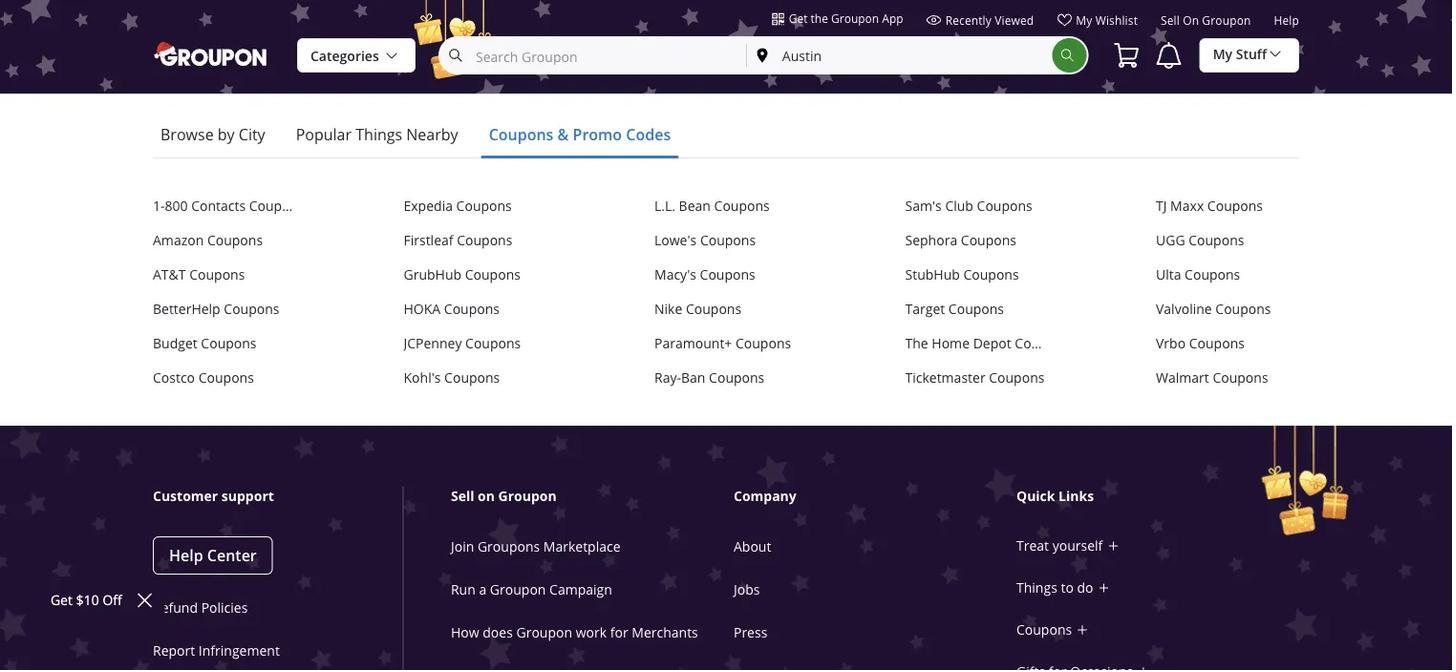 Task type: describe. For each thing, give the bounding box(es) containing it.
my stuff button
[[1200, 37, 1300, 73]]

does
[[483, 624, 513, 642]]

to
[[1061, 580, 1074, 598]]

target coupons
[[906, 301, 1005, 318]]

expedia
[[404, 198, 453, 215]]

groupons
[[478, 538, 540, 556]]

company
[[734, 488, 797, 506]]

groupon for how does groupon work for merchants link
[[517, 624, 573, 642]]

policies
[[201, 599, 248, 617]]

help for help link
[[1275, 13, 1300, 28]]

at&t coupons link
[[153, 266, 296, 285]]

home
[[932, 335, 970, 353]]

budget
[[153, 335, 198, 353]]

viewed
[[995, 12, 1034, 28]]

codes
[[626, 124, 671, 145]]

get the groupon app button
[[772, 10, 904, 27]]

coupons for ticketmaster coupons
[[989, 370, 1045, 387]]

the home depot coupons link
[[906, 335, 1071, 354]]

ray-ban coupons
[[655, 370, 765, 387]]

treat
[[1017, 538, 1049, 556]]

categories.
[[1094, 45, 1154, 60]]

discovery
[[573, 45, 624, 60]]

sam's
[[906, 198, 942, 215]]

bean
[[679, 198, 711, 215]]

place
[[458, 45, 486, 60]]

on for popular on groupon heading
[[226, 39, 249, 62]]

help for help center
[[169, 546, 203, 567]]

a
[[479, 581, 487, 599]]

city
[[822, 45, 840, 60]]

coupons for walmart coupons
[[1213, 370, 1269, 387]]

promo
[[573, 124, 622, 145]]

ulta coupons
[[1156, 266, 1241, 284]]

browse by city
[[161, 124, 265, 145]]

nearby
[[406, 124, 458, 145]]

notifications inbox image
[[1154, 40, 1185, 71]]

paramount+
[[655, 335, 732, 353]]

coupons for stubhub coupons
[[964, 266, 1019, 284]]

campaign
[[550, 581, 613, 599]]

sam's club coupons link
[[906, 197, 1049, 216]]

valvoline coupons
[[1156, 301, 1272, 318]]

coupons for at&t coupons
[[189, 266, 245, 284]]

search element
[[1053, 38, 1087, 73]]

coupons for paramount+ coupons
[[736, 335, 792, 353]]

tj maxx coupons
[[1156, 198, 1264, 215]]

coupons for valvoline coupons
[[1216, 301, 1272, 318]]

lowe's coupons
[[655, 232, 756, 250]]

recently
[[946, 12, 992, 28]]

coupons for ugg coupons
[[1189, 232, 1245, 250]]

walmart coupons link
[[1156, 369, 1300, 388]]

betterhelp coupons link
[[153, 300, 296, 319]]

report infringement link
[[153, 642, 280, 660]]

betterhelp coupons
[[153, 301, 280, 318]]

costco coupons link
[[153, 369, 296, 388]]

2 horizontal spatial popular
[[1049, 45, 1091, 60]]

customer
[[153, 488, 218, 506]]

for for merchants
[[610, 624, 629, 642]]

ray-
[[655, 370, 681, 387]]

how
[[451, 624, 479, 642]]

groupon for popular on groupon heading
[[253, 39, 330, 62]]

click
[[976, 45, 1000, 60]]

browse
[[161, 124, 214, 145]]

target
[[906, 301, 945, 318]]

jcpenney coupons
[[404, 335, 521, 353]]

work
[[576, 624, 607, 642]]

nike coupons
[[655, 301, 742, 318]]

recently viewed link
[[927, 12, 1034, 35]]

groupon is your place for savings and discovery while exploring fun activities in your city and around the country. click here for popular categories.
[[368, 45, 1154, 60]]

coupons inside "ray-ban coupons" link
[[709, 370, 765, 387]]

club
[[946, 198, 974, 215]]

nike
[[655, 301, 683, 318]]

about
[[734, 538, 772, 556]]

coupons for nike coupons
[[686, 301, 742, 318]]

800
[[165, 198, 188, 215]]

stubhub coupons link
[[906, 266, 1049, 285]]

coupons for ulta coupons
[[1185, 266, 1241, 284]]

coupons inside the 1-800 contacts coupons link
[[249, 198, 305, 215]]

nike coupons link
[[655, 300, 798, 319]]

firstleaf coupons link
[[404, 232, 547, 251]]

my wishlist link
[[1057, 12, 1138, 35]]

sephora coupons link
[[906, 232, 1049, 251]]

coupons for grubhub coupons
[[465, 266, 521, 284]]

coupons left &
[[489, 124, 554, 145]]

coupons for jcpenney coupons
[[466, 335, 521, 353]]

ticketmaster coupons link
[[906, 369, 1049, 388]]

1-800 contacts coupons link
[[153, 197, 305, 216]]

sell on groupon for sell on groupon link
[[1161, 13, 1252, 28]]

quick links heading
[[1017, 488, 1304, 507]]

hoka coupons link
[[404, 300, 547, 319]]

1 horizontal spatial the
[[908, 45, 926, 60]]

coupons for betterhelp coupons
[[224, 301, 280, 318]]

run
[[451, 581, 476, 599]]

valvoline coupons link
[[1156, 300, 1300, 319]]

run a groupon campaign
[[451, 581, 613, 599]]

do
[[1078, 580, 1094, 598]]

coupons for lowe's coupons
[[700, 232, 756, 250]]

sell for sell on groupon heading
[[451, 488, 475, 506]]

sell on groupon heading
[[451, 488, 738, 507]]

yourself
[[1053, 538, 1103, 556]]

hoka
[[404, 301, 441, 318]]

tj
[[1156, 198, 1167, 215]]

report infringement
[[153, 642, 280, 660]]

my for my wishlist
[[1076, 12, 1093, 28]]

center
[[207, 546, 257, 567]]



Task type: vqa. For each thing, say whether or not it's contained in the screenshot.


Task type: locate. For each thing, give the bounding box(es) containing it.
at&t
[[153, 266, 186, 284]]

coupons down l.l. bean coupons link on the top
[[700, 232, 756, 250]]

your right in
[[794, 45, 819, 60]]

run a groupon campaign link
[[451, 581, 613, 599]]

costco
[[153, 370, 195, 387]]

is
[[419, 45, 428, 60]]

coupons inside "vrbo coupons" link
[[1190, 335, 1245, 353]]

coupons right contacts at top
[[249, 198, 305, 215]]

0 vertical spatial my
[[1076, 12, 1093, 28]]

coupons inside walmart coupons link
[[1213, 370, 1269, 387]]

coupons up sephora coupons link
[[977, 198, 1033, 215]]

popular on groupon heading
[[153, 39, 330, 62]]

activities
[[732, 45, 778, 60]]

merchants
[[632, 624, 698, 642]]

on for sell on groupon heading
[[478, 488, 495, 506]]

the right the 'get'
[[811, 11, 829, 26]]

and
[[550, 45, 570, 60], [843, 45, 863, 60]]

sell on groupon up "groupons"
[[451, 488, 557, 506]]

coupons down expedia coupons link
[[457, 232, 513, 250]]

coupons down betterhelp coupons link
[[201, 335, 257, 353]]

the inside button
[[811, 11, 829, 26]]

kohl's
[[404, 370, 441, 387]]

Austin search field
[[747, 38, 1053, 73]]

jcpenney coupons link
[[404, 335, 547, 354]]

ulta
[[1156, 266, 1182, 284]]

2 your from the left
[[794, 45, 819, 60]]

coupons down the 'jcpenney coupons' link at the left of page
[[445, 370, 500, 387]]

coupons down the 1-800 contacts coupons link on the top of page
[[207, 232, 263, 250]]

and right savings at the top left of the page
[[550, 45, 570, 60]]

1-800 contacts coupons
[[153, 198, 305, 215]]

1 vertical spatial on
[[226, 39, 249, 62]]

coupons down things to do at the right bottom of the page
[[1017, 622, 1073, 640]]

ugg coupons
[[1156, 232, 1245, 250]]

coupons right depot
[[1015, 335, 1071, 353]]

amazon
[[153, 232, 204, 250]]

coupons down valvoline coupons
[[1190, 335, 1245, 353]]

coupons inside lowe's coupons link
[[700, 232, 756, 250]]

sell inside sell on groupon heading
[[451, 488, 475, 506]]

0 horizontal spatial for
[[489, 45, 505, 60]]

country.
[[929, 45, 973, 60]]

your right is
[[431, 45, 455, 60]]

coupons for macy's coupons
[[700, 266, 756, 284]]

categories button
[[297, 38, 416, 74]]

groupon for sell on groupon heading
[[499, 488, 557, 506]]

my for my stuff
[[1214, 45, 1233, 63]]

sell inside sell on groupon link
[[1161, 13, 1180, 28]]

coupons
[[489, 124, 554, 145], [249, 198, 305, 215], [456, 198, 512, 215], [714, 198, 770, 215], [977, 198, 1033, 215], [1208, 198, 1264, 215], [207, 232, 263, 250], [457, 232, 513, 250], [700, 232, 756, 250], [961, 232, 1017, 250], [1189, 232, 1245, 250], [189, 266, 245, 284], [465, 266, 521, 284], [700, 266, 756, 284], [964, 266, 1019, 284], [1185, 266, 1241, 284], [224, 301, 280, 318], [444, 301, 500, 318], [686, 301, 742, 318], [949, 301, 1005, 318], [1216, 301, 1272, 318], [201, 335, 257, 353], [466, 335, 521, 353], [736, 335, 792, 353], [1015, 335, 1071, 353], [1190, 335, 1245, 353], [198, 370, 254, 387], [445, 370, 500, 387], [709, 370, 765, 387], [989, 370, 1045, 387], [1213, 370, 1269, 387], [1017, 622, 1073, 640]]

macy's coupons link
[[655, 266, 798, 285]]

popular for popular things nearby
[[296, 124, 352, 145]]

1 horizontal spatial and
[[843, 45, 863, 60]]

1 horizontal spatial for
[[610, 624, 629, 642]]

coupons down the paramount+ coupons link
[[709, 370, 765, 387]]

recently viewed
[[946, 12, 1034, 28]]

1 horizontal spatial popular
[[296, 124, 352, 145]]

walmart
[[1156, 370, 1210, 387]]

2 vertical spatial on
[[478, 488, 495, 506]]

budget coupons
[[153, 335, 257, 353]]

Search Groupon search field
[[439, 36, 1089, 75]]

help left the center
[[169, 546, 203, 567]]

coupons inside the ugg coupons link
[[1189, 232, 1245, 250]]

popular things nearby
[[296, 124, 458, 145]]

coupons inside firstleaf coupons link
[[457, 232, 513, 250]]

for right place
[[489, 45, 505, 60]]

0 horizontal spatial sell on groupon
[[451, 488, 557, 506]]

groupon for run a groupon campaign link on the left bottom of page
[[490, 581, 546, 599]]

coupons for target coupons
[[949, 301, 1005, 318]]

coupons down hoka coupons link
[[466, 335, 521, 353]]

popular
[[153, 39, 222, 62], [1049, 45, 1091, 60], [296, 124, 352, 145]]

join
[[451, 538, 474, 556]]

coupons up firstleaf coupons link
[[456, 198, 512, 215]]

while
[[627, 45, 655, 60]]

2 and from the left
[[843, 45, 863, 60]]

my left stuff
[[1214, 45, 1233, 63]]

1 and from the left
[[550, 45, 570, 60]]

1 horizontal spatial on
[[478, 488, 495, 506]]

l.l. bean coupons
[[655, 198, 770, 215]]

1 your from the left
[[431, 45, 455, 60]]

coupons inside at&t coupons link
[[189, 266, 245, 284]]

valvoline
[[1156, 301, 1213, 318]]

app
[[882, 11, 904, 26]]

1 horizontal spatial help
[[1275, 13, 1300, 28]]

1 horizontal spatial things
[[1017, 580, 1058, 598]]

contacts
[[191, 198, 246, 215]]

coupons inside 'valvoline coupons' 'link'
[[1216, 301, 1272, 318]]

coupons inside l.l. bean coupons link
[[714, 198, 770, 215]]

groupon inside button
[[832, 11, 879, 26]]

1 horizontal spatial sell
[[1161, 13, 1180, 28]]

coupons inside stubhub coupons link
[[964, 266, 1019, 284]]

on up "groupons"
[[478, 488, 495, 506]]

in
[[781, 45, 791, 60]]

coupons inside the home depot coupons link
[[1015, 335, 1071, 353]]

coupons up the ugg coupons link
[[1208, 198, 1264, 215]]

stuff
[[1237, 45, 1267, 63]]

coupons inside hoka coupons link
[[444, 301, 500, 318]]

0 vertical spatial the
[[811, 11, 829, 26]]

coupons down ulta coupons link
[[1216, 301, 1272, 318]]

l.l. bean coupons link
[[655, 197, 798, 216]]

coupons inside the 'jcpenney coupons' link
[[466, 335, 521, 353]]

links
[[1059, 488, 1094, 506]]

jobs
[[734, 581, 760, 599]]

sell on groupon link
[[1161, 13, 1252, 35]]

coupons inside the paramount+ coupons link
[[736, 335, 792, 353]]

coupons down grubhub coupons link
[[444, 301, 500, 318]]

ban
[[681, 370, 706, 387]]

0 horizontal spatial my
[[1076, 12, 1093, 28]]

coupons down tj maxx coupons
[[1189, 232, 1245, 250]]

amazon coupons link
[[153, 232, 296, 251]]

quick links
[[1017, 488, 1094, 506]]

depot
[[974, 335, 1012, 353]]

customer support
[[153, 488, 274, 506]]

coupons up betterhelp coupons
[[189, 266, 245, 284]]

here
[[1003, 45, 1028, 60]]

coupons inside ulta coupons link
[[1185, 266, 1241, 284]]

1 vertical spatial sell on groupon
[[451, 488, 557, 506]]

coupons for firstleaf coupons
[[457, 232, 513, 250]]

coupons inside costco coupons "link"
[[198, 370, 254, 387]]

target coupons link
[[906, 300, 1049, 319]]

0 vertical spatial sell on groupon
[[1161, 13, 1252, 28]]

0 horizontal spatial help
[[169, 546, 203, 567]]

groupon inside sell on groupon link
[[1203, 13, 1252, 28]]

0 horizontal spatial the
[[811, 11, 829, 26]]

for for savings
[[489, 45, 505, 60]]

my left wishlist
[[1076, 12, 1093, 28]]

l.l.
[[655, 198, 676, 215]]

coupons down lowe's coupons link
[[700, 266, 756, 284]]

popular up browse at the top
[[153, 39, 222, 62]]

coupons down the macy's coupons
[[686, 301, 742, 318]]

coupons for hoka coupons
[[444, 301, 500, 318]]

1 vertical spatial things
[[1017, 580, 1058, 598]]

lowe's coupons link
[[655, 232, 798, 251]]

0 vertical spatial help
[[1275, 13, 1300, 28]]

coupons inside budget coupons link
[[201, 335, 257, 353]]

things
[[356, 124, 403, 145], [1017, 580, 1058, 598]]

coupons for sephora coupons
[[961, 232, 1017, 250]]

search image
[[1061, 48, 1076, 63]]

coupons down sam's club coupons link
[[961, 232, 1017, 250]]

things left "nearby"
[[356, 124, 403, 145]]

coupons inside betterhelp coupons link
[[224, 301, 280, 318]]

expedia coupons
[[404, 198, 512, 215]]

coupons up valvoline coupons
[[1185, 266, 1241, 284]]

join groupons marketplace link
[[451, 538, 621, 556]]

coupons inside macy's coupons link
[[700, 266, 756, 284]]

groupon inside sell on groupon heading
[[499, 488, 557, 506]]

sell
[[1161, 13, 1180, 28], [451, 488, 475, 506]]

coupons inside amazon coupons link
[[207, 232, 263, 250]]

coupons for amazon coupons
[[207, 232, 263, 250]]

get the groupon app
[[789, 11, 904, 26]]

coupons up lowe's coupons link
[[714, 198, 770, 215]]

2 horizontal spatial on
[[1183, 13, 1200, 28]]

my inside button
[[1214, 45, 1233, 63]]

on for sell on groupon link
[[1183, 13, 1200, 28]]

coupons inside tj maxx coupons link
[[1208, 198, 1264, 215]]

popular down my wishlist link
[[1049, 45, 1091, 60]]

and right city
[[843, 45, 863, 60]]

on up by
[[226, 39, 249, 62]]

coupons inside sephora coupons link
[[961, 232, 1017, 250]]

coupons down budget coupons link
[[198, 370, 254, 387]]

sell on groupon up my stuff
[[1161, 13, 1252, 28]]

coupons inside sam's club coupons link
[[977, 198, 1033, 215]]

press
[[734, 624, 768, 642]]

1-
[[153, 198, 165, 215]]

help link
[[1275, 13, 1300, 35]]

hoka coupons
[[404, 301, 500, 318]]

costco coupons
[[153, 370, 254, 387]]

macy's
[[655, 266, 697, 284]]

get
[[789, 11, 808, 26]]

coupons inside nike coupons link
[[686, 301, 742, 318]]

city
[[239, 124, 265, 145]]

on up notifications inbox image
[[1183, 13, 1200, 28]]

0 vertical spatial sell
[[1161, 13, 1180, 28]]

vrbo coupons
[[1156, 335, 1245, 353]]

grubhub coupons
[[404, 266, 521, 284]]

2 horizontal spatial for
[[1031, 45, 1046, 60]]

wishlist
[[1096, 12, 1138, 28]]

paramount+ coupons
[[655, 335, 792, 353]]

my wishlist
[[1076, 12, 1138, 28]]

sell on groupon inside heading
[[451, 488, 557, 506]]

on inside heading
[[478, 488, 495, 506]]

sell for sell on groupon link
[[1161, 13, 1180, 28]]

coupons inside ticketmaster coupons link
[[989, 370, 1045, 387]]

categories
[[311, 47, 379, 65]]

refund
[[153, 599, 198, 617]]

0 horizontal spatial things
[[356, 124, 403, 145]]

popular right the city
[[296, 124, 352, 145]]

coupons inside expedia coupons link
[[456, 198, 512, 215]]

support
[[222, 488, 274, 506]]

fun
[[711, 45, 729, 60]]

by
[[218, 124, 235, 145]]

coupons for expedia coupons
[[456, 198, 512, 215]]

1 vertical spatial help
[[169, 546, 203, 567]]

coupons down firstleaf coupons link
[[465, 266, 521, 284]]

refund policies link
[[153, 599, 248, 617]]

coupons down nike coupons link
[[736, 335, 792, 353]]

coupons for costco coupons
[[198, 370, 254, 387]]

help up my stuff button
[[1275, 13, 1300, 28]]

1 vertical spatial my
[[1214, 45, 1233, 63]]

the home depot coupons
[[906, 335, 1071, 353]]

coupons down sephora coupons link
[[964, 266, 1019, 284]]

1 vertical spatial the
[[908, 45, 926, 60]]

0 horizontal spatial popular
[[153, 39, 222, 62]]

0 horizontal spatial your
[[431, 45, 455, 60]]

sell on groupon for sell on groupon heading
[[451, 488, 557, 506]]

for right work
[[610, 624, 629, 642]]

coupons for budget coupons
[[201, 335, 257, 353]]

the right around
[[908, 45, 926, 60]]

groupon for sell on groupon link
[[1203, 13, 1252, 28]]

1 vertical spatial sell
[[451, 488, 475, 506]]

things to do
[[1017, 580, 1094, 598]]

0 horizontal spatial sell
[[451, 488, 475, 506]]

sell up join
[[451, 488, 475, 506]]

0 vertical spatial things
[[356, 124, 403, 145]]

customer support heading
[[153, 488, 403, 507]]

macy's coupons
[[655, 266, 756, 284]]

coupons down "vrbo coupons" link
[[1213, 370, 1269, 387]]

0 vertical spatial on
[[1183, 13, 1200, 28]]

0 horizontal spatial on
[[226, 39, 249, 62]]

coupons inside grubhub coupons link
[[465, 266, 521, 284]]

jcpenney
[[404, 335, 462, 353]]

coupons down at&t coupons link
[[224, 301, 280, 318]]

ray-ban coupons link
[[655, 369, 798, 388]]

how does groupon work for merchants
[[451, 624, 698, 642]]

1 horizontal spatial your
[[794, 45, 819, 60]]

groupon image
[[153, 41, 270, 67]]

sell up notifications inbox image
[[1161, 13, 1180, 28]]

1 horizontal spatial sell on groupon
[[1161, 13, 1252, 28]]

sam's club coupons
[[906, 198, 1033, 215]]

coupons for kohl's coupons
[[445, 370, 500, 387]]

Search Groupon search field
[[441, 38, 746, 73]]

1 horizontal spatial my
[[1214, 45, 1233, 63]]

for right the here
[[1031, 45, 1046, 60]]

on
[[1183, 13, 1200, 28], [226, 39, 249, 62], [478, 488, 495, 506]]

infringement
[[199, 642, 280, 660]]

coupons inside target coupons link
[[949, 301, 1005, 318]]

sephora
[[906, 232, 958, 250]]

company heading
[[734, 488, 1021, 507]]

quick
[[1017, 488, 1056, 506]]

kohl's coupons
[[404, 370, 500, 387]]

how does groupon work for merchants link
[[451, 624, 698, 642]]

0 horizontal spatial and
[[550, 45, 570, 60]]

coupons inside kohl's coupons link
[[445, 370, 500, 387]]

coupons down depot
[[989, 370, 1045, 387]]

coupons down stubhub coupons link
[[949, 301, 1005, 318]]

things left to
[[1017, 580, 1058, 598]]

coupons for vrbo coupons
[[1190, 335, 1245, 353]]

at&t coupons
[[153, 266, 245, 284]]

popular for popular on groupon
[[153, 39, 222, 62]]



